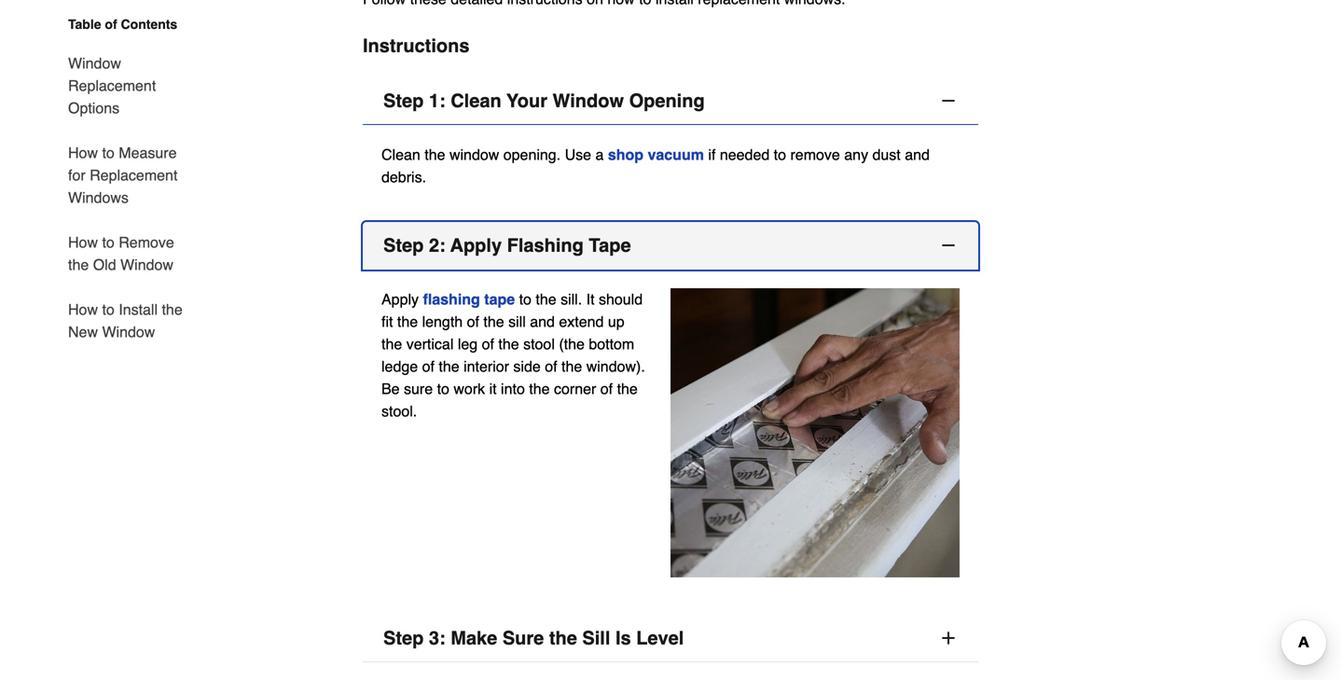Task type: vqa. For each thing, say whether or not it's contained in the screenshot.
Outdoor
no



Task type: locate. For each thing, give the bounding box(es) containing it.
and
[[905, 146, 930, 163], [530, 313, 555, 330]]

how for how to remove the old window
[[68, 234, 98, 251]]

and up the stool
[[530, 313, 555, 330]]

stool
[[524, 335, 555, 353]]

to up sill
[[519, 291, 532, 308]]

options
[[68, 99, 120, 117]]

any
[[845, 146, 869, 163]]

1 horizontal spatial and
[[905, 146, 930, 163]]

0 horizontal spatial and
[[530, 313, 555, 330]]

replacement
[[68, 77, 156, 94], [90, 167, 178, 184]]

ledge
[[382, 358, 418, 375]]

to left remove
[[774, 146, 787, 163]]

2 how from the top
[[68, 234, 98, 251]]

how inside how to remove the old window
[[68, 234, 98, 251]]

window inside "how to install the new window"
[[102, 323, 155, 341]]

be
[[382, 380, 400, 398]]

window
[[68, 55, 121, 72], [553, 90, 624, 112], [120, 256, 174, 273], [102, 323, 155, 341]]

3 step from the top
[[384, 627, 424, 649]]

2 vertical spatial step
[[384, 627, 424, 649]]

1 minus image from the top
[[940, 91, 958, 110]]

sill.
[[561, 291, 582, 308]]

step 2: apply flashing tape button
[[363, 222, 979, 270]]

1 vertical spatial apply
[[382, 291, 419, 308]]

bottom
[[589, 335, 635, 353]]

clean right 1: on the left
[[451, 90, 502, 112]]

table of contents
[[68, 17, 177, 32]]

3 how from the top
[[68, 301, 98, 318]]

extend
[[559, 313, 604, 330]]

flashing tape link
[[423, 291, 515, 308]]

opening
[[629, 90, 705, 112]]

old
[[93, 256, 116, 273]]

minus image inside step 2: apply flashing tape button
[[940, 236, 958, 255]]

minus image inside step 1: clean your window opening button
[[940, 91, 958, 110]]

to up 'old'
[[102, 234, 115, 251]]

the inside "how to install the new window"
[[162, 301, 183, 318]]

minus image for step 2: apply flashing tape
[[940, 236, 958, 255]]

instructions
[[363, 35, 470, 56]]

clean inside button
[[451, 90, 502, 112]]

up
[[608, 313, 625, 330]]

1 vertical spatial how
[[68, 234, 98, 251]]

measure
[[119, 144, 177, 161]]

sill
[[509, 313, 526, 330]]

0 vertical spatial step
[[384, 90, 424, 112]]

table of contents element
[[53, 15, 193, 343]]

fit
[[382, 313, 393, 330]]

of
[[105, 17, 117, 32], [467, 313, 480, 330], [482, 335, 495, 353], [422, 358, 435, 375], [545, 358, 558, 375], [601, 380, 613, 398]]

1 vertical spatial and
[[530, 313, 555, 330]]

contents
[[121, 17, 177, 32]]

of down window). at the left of page
[[601, 380, 613, 398]]

2 minus image from the top
[[940, 236, 958, 255]]

apply up fit
[[382, 291, 419, 308]]

clean
[[451, 90, 502, 112], [382, 146, 421, 163]]

it
[[587, 291, 595, 308]]

tape
[[485, 291, 515, 308]]

0 vertical spatial apply
[[451, 235, 502, 256]]

to left the install
[[102, 301, 115, 318]]

apply right 2:
[[451, 235, 502, 256]]

to right sure
[[437, 380, 450, 398]]

clean up debris.
[[382, 146, 421, 163]]

corner
[[554, 380, 597, 398]]

replacement down measure
[[90, 167, 178, 184]]

window up use
[[553, 90, 624, 112]]

how
[[68, 144, 98, 161], [68, 234, 98, 251], [68, 301, 98, 318]]

to inside how to measure for replacement windows
[[102, 144, 115, 161]]

0 horizontal spatial clean
[[382, 146, 421, 163]]

clean the window opening. use a shop vacuum
[[382, 146, 704, 163]]

your
[[507, 90, 548, 112]]

minus image
[[940, 91, 958, 110], [940, 236, 958, 255]]

and right dust
[[905, 146, 930, 163]]

0 vertical spatial how
[[68, 144, 98, 161]]

0 horizontal spatial apply
[[382, 291, 419, 308]]

step for step 2: apply flashing tape
[[384, 235, 424, 256]]

apply
[[451, 235, 502, 256], [382, 291, 419, 308]]

table
[[68, 17, 101, 32]]

for
[[68, 167, 86, 184]]

how up 'old'
[[68, 234, 98, 251]]

window replacement options link
[[68, 41, 193, 131]]

1 step from the top
[[384, 90, 424, 112]]

the
[[425, 146, 446, 163], [68, 256, 89, 273], [536, 291, 557, 308], [162, 301, 183, 318], [397, 313, 418, 330], [484, 313, 504, 330], [382, 335, 402, 353], [499, 335, 519, 353], [439, 358, 460, 375], [562, 358, 582, 375], [529, 380, 550, 398], [617, 380, 638, 398], [549, 627, 577, 649]]

flashing
[[423, 291, 480, 308]]

step left 1: on the left
[[384, 90, 424, 112]]

window down the install
[[102, 323, 155, 341]]

the right the install
[[162, 301, 183, 318]]

how for how to measure for replacement windows
[[68, 144, 98, 161]]

how inside "how to install the new window"
[[68, 301, 98, 318]]

how inside how to measure for replacement windows
[[68, 144, 98, 161]]

0 vertical spatial minus image
[[940, 91, 958, 110]]

a
[[596, 146, 604, 163]]

to the sill. it should fit the length of the sill and extend up the vertical leg of the stool (the bottom ledge of the interior side of the window). be sure to work it into the corner of the stool.
[[382, 291, 646, 420]]

step
[[384, 90, 424, 112], [384, 235, 424, 256], [384, 627, 424, 649]]

the left sill
[[549, 627, 577, 649]]

to
[[102, 144, 115, 161], [774, 146, 787, 163], [102, 234, 115, 251], [519, 291, 532, 308], [102, 301, 115, 318], [437, 380, 450, 398]]

opening.
[[504, 146, 561, 163]]

it
[[490, 380, 497, 398]]

windows
[[68, 189, 129, 206]]

2:
[[429, 235, 446, 256]]

1 horizontal spatial apply
[[451, 235, 502, 256]]

length
[[422, 313, 463, 330]]

1 vertical spatial minus image
[[940, 236, 958, 255]]

window down table
[[68, 55, 121, 72]]

of right "leg"
[[482, 335, 495, 353]]

0 vertical spatial and
[[905, 146, 930, 163]]

how up for
[[68, 144, 98, 161]]

apply flashing tape
[[382, 291, 515, 308]]

1 vertical spatial step
[[384, 235, 424, 256]]

step left 3:
[[384, 627, 424, 649]]

0 vertical spatial clean
[[451, 90, 502, 112]]

1 vertical spatial replacement
[[90, 167, 178, 184]]

step left 2:
[[384, 235, 424, 256]]

the down (the
[[562, 358, 582, 375]]

sure
[[404, 380, 433, 398]]

2 vertical spatial how
[[68, 301, 98, 318]]

window down the "remove"
[[120, 256, 174, 273]]

shop vacuum link
[[608, 146, 704, 163]]

to left measure
[[102, 144, 115, 161]]

1 how from the top
[[68, 144, 98, 161]]

1 vertical spatial clean
[[382, 146, 421, 163]]

replacement inside how to measure for replacement windows
[[90, 167, 178, 184]]

1 horizontal spatial clean
[[451, 90, 502, 112]]

replacement up the options
[[68, 77, 156, 94]]

debris.
[[382, 168, 426, 186]]

sill
[[583, 627, 611, 649]]

step 2: apply flashing tape
[[384, 235, 631, 256]]

the left 'old'
[[68, 256, 89, 273]]

how to remove the old window
[[68, 234, 174, 273]]

how up "new"
[[68, 301, 98, 318]]

2 step from the top
[[384, 235, 424, 256]]

remove
[[119, 234, 174, 251]]



Task type: describe. For each thing, give the bounding box(es) containing it.
of right table
[[105, 17, 117, 32]]

how to remove the old window link
[[68, 220, 193, 287]]

window inside how to remove the old window
[[120, 256, 174, 273]]

shop
[[608, 146, 644, 163]]

dust
[[873, 146, 901, 163]]

3:
[[429, 627, 446, 649]]

step for step 1: clean your window opening
[[384, 90, 424, 112]]

of right side
[[545, 358, 558, 375]]

to inside how to remove the old window
[[102, 234, 115, 251]]

the down "leg"
[[439, 358, 460, 375]]

and inside to the sill. it should fit the length of the sill and extend up the vertical leg of the stool (the bottom ledge of the interior side of the window). be sure to work it into the corner of the stool.
[[530, 313, 555, 330]]

how to install the new window
[[68, 301, 183, 341]]

step 3: make sure the sill is level
[[384, 627, 684, 649]]

stool.
[[382, 403, 417, 420]]

sure
[[503, 627, 544, 649]]

the down side
[[529, 380, 550, 398]]

work
[[454, 380, 485, 398]]

step 1: clean your window opening button
[[363, 77, 979, 125]]

vacuum
[[648, 146, 704, 163]]

the left sill. at the top of the page
[[536, 291, 557, 308]]

(the
[[559, 335, 585, 353]]

interior
[[464, 358, 509, 375]]

the up debris.
[[425, 146, 446, 163]]

to inside "how to install the new window"
[[102, 301, 115, 318]]

if
[[709, 146, 716, 163]]

flashing
[[507, 235, 584, 256]]

how to measure for replacement windows link
[[68, 131, 193, 220]]

make
[[451, 627, 498, 649]]

window inside window replacement options
[[68, 55, 121, 72]]

how to measure for replacement windows
[[68, 144, 178, 206]]

leg
[[458, 335, 478, 353]]

of down vertical
[[422, 358, 435, 375]]

the down tape
[[484, 313, 504, 330]]

window).
[[587, 358, 646, 375]]

the right fit
[[397, 313, 418, 330]]

remove
[[791, 146, 841, 163]]

vertical
[[407, 335, 454, 353]]

into
[[501, 380, 525, 398]]

the down fit
[[382, 335, 402, 353]]

how to install the new window link
[[68, 287, 193, 343]]

should
[[599, 291, 643, 308]]

applying flashing tape to the window sill. image
[[671, 288, 960, 578]]

level
[[637, 627, 684, 649]]

window
[[450, 146, 499, 163]]

step for step 3: make sure the sill is level
[[384, 627, 424, 649]]

minus image for step 1: clean your window opening
[[940, 91, 958, 110]]

step 3: make sure the sill is level button
[[363, 615, 979, 662]]

0 vertical spatial replacement
[[68, 77, 156, 94]]

the inside button
[[549, 627, 577, 649]]

install
[[119, 301, 158, 318]]

the down window). at the left of page
[[617, 380, 638, 398]]

window inside step 1: clean your window opening button
[[553, 90, 624, 112]]

and inside if needed to remove any dust and debris.
[[905, 146, 930, 163]]

how for how to install the new window
[[68, 301, 98, 318]]

plus image
[[940, 629, 958, 648]]

use
[[565, 146, 592, 163]]

needed
[[720, 146, 770, 163]]

tape
[[589, 235, 631, 256]]

apply inside button
[[451, 235, 502, 256]]

if needed to remove any dust and debris.
[[382, 146, 930, 186]]

1:
[[429, 90, 446, 112]]

window replacement options
[[68, 55, 156, 117]]

is
[[616, 627, 631, 649]]

new
[[68, 323, 98, 341]]

the down sill
[[499, 335, 519, 353]]

of down flashing tape link
[[467, 313, 480, 330]]

step 1: clean your window opening
[[384, 90, 705, 112]]

side
[[514, 358, 541, 375]]

the inside how to remove the old window
[[68, 256, 89, 273]]

to inside if needed to remove any dust and debris.
[[774, 146, 787, 163]]



